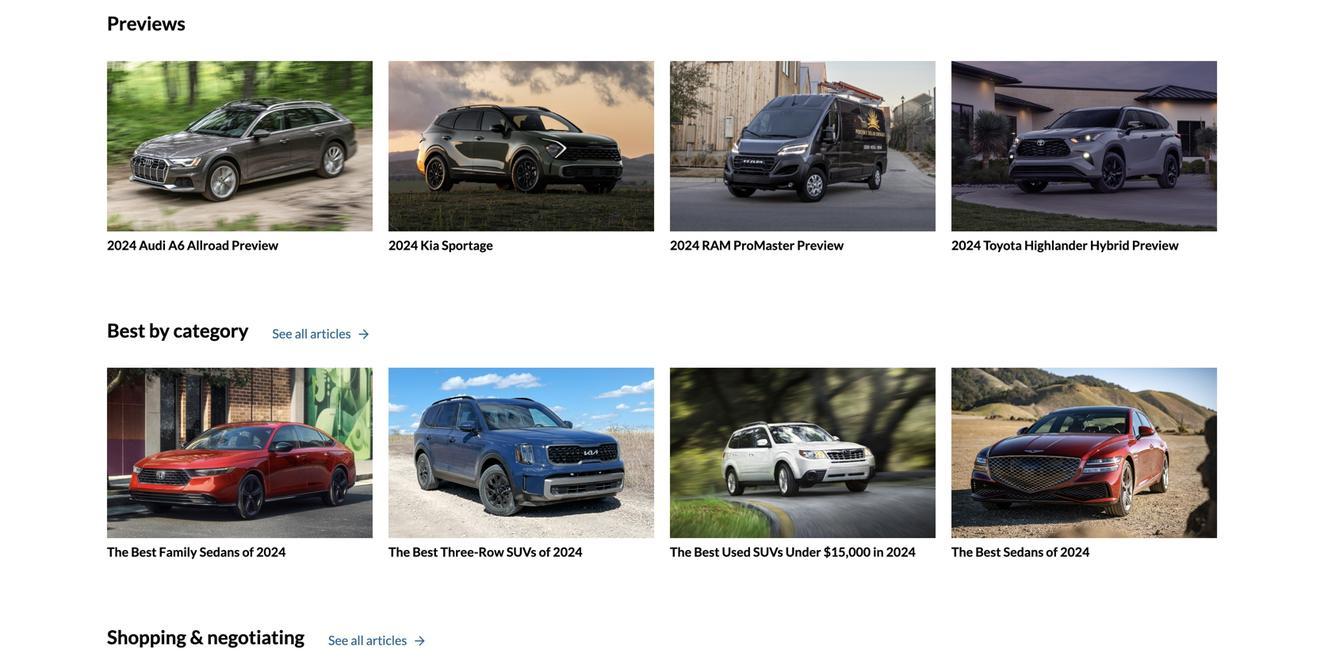Task type: vqa. For each thing, say whether or not it's contained in the screenshot.
Golden,
no



Task type: describe. For each thing, give the bounding box(es) containing it.
arrow right image
[[415, 636, 425, 647]]

highlander
[[1024, 237, 1088, 253]]

see all articles link for shopping & negotiating
[[328, 631, 425, 650]]

2 suvs from the left
[[753, 544, 783, 560]]

see for shopping & negotiating
[[328, 633, 348, 648]]

family
[[159, 544, 197, 560]]

the best sedans of 2024 image
[[951, 368, 1217, 538]]

the best three-row suvs of 2024 image
[[389, 368, 654, 538]]

$15,000
[[824, 544, 871, 560]]

by
[[149, 319, 170, 342]]

preview for 2024 audi a6 allroad preview
[[232, 237, 278, 253]]

2024 ram promaster preview
[[670, 237, 844, 253]]

the best sedans of 2024 link
[[951, 368, 1217, 560]]

1 sedans from the left
[[200, 544, 240, 560]]

ram
[[702, 237, 731, 253]]

2 of from the left
[[539, 544, 551, 560]]

under
[[786, 544, 821, 560]]

sportage
[[442, 237, 493, 253]]

the best three-row suvs of 2024
[[389, 544, 582, 560]]

3 of from the left
[[1046, 544, 1058, 560]]

2024 ram promaster preview link
[[670, 61, 936, 253]]

2024 toyota highlander hybrid preview image
[[951, 61, 1217, 231]]

previews
[[107, 12, 185, 35]]

2024 toyota highlander hybrid preview
[[951, 237, 1179, 253]]

category
[[173, 319, 248, 342]]

2024 kia sportage
[[389, 237, 493, 253]]

negotiating
[[207, 626, 304, 649]]

the for the best three-row suvs of 2024
[[389, 544, 410, 560]]

the best used suvs under $15,000 in 2024
[[670, 544, 916, 560]]

audi
[[139, 237, 166, 253]]

in
[[873, 544, 884, 560]]

2024 audi a6 allroad preview image
[[107, 61, 373, 231]]

the best used suvs under $15,000 in 2024 image
[[670, 368, 936, 538]]

shopping & negotiating
[[107, 626, 304, 649]]

used
[[722, 544, 751, 560]]

2024 audi a6 allroad preview
[[107, 237, 278, 253]]

2024 toyota highlander hybrid preview link
[[951, 61, 1217, 253]]

1 suvs from the left
[[506, 544, 536, 560]]



Task type: locate. For each thing, give the bounding box(es) containing it.
3 the from the left
[[670, 544, 692, 560]]

see all articles for category
[[272, 326, 351, 341]]

0 vertical spatial see all articles link
[[272, 324, 369, 343]]

the
[[107, 544, 129, 560], [389, 544, 410, 560], [670, 544, 692, 560], [951, 544, 973, 560]]

1 vertical spatial all
[[351, 633, 364, 648]]

1 horizontal spatial preview
[[797, 237, 844, 253]]

best for the best three-row suvs of 2024
[[412, 544, 438, 560]]

articles left arrow right icon
[[310, 326, 351, 341]]

2024 kia sportage link
[[389, 61, 654, 253]]

0 horizontal spatial see
[[272, 326, 292, 341]]

best
[[107, 319, 145, 342], [131, 544, 157, 560], [412, 544, 438, 560], [694, 544, 719, 560], [975, 544, 1001, 560]]

1 preview from the left
[[232, 237, 278, 253]]

best for the best sedans of 2024
[[975, 544, 1001, 560]]

0 horizontal spatial sedans
[[200, 544, 240, 560]]

1 horizontal spatial of
[[539, 544, 551, 560]]

all left arrow right icon
[[295, 326, 308, 341]]

articles for best by category
[[310, 326, 351, 341]]

&
[[190, 626, 203, 649]]

2024 kia sportage image
[[389, 61, 654, 231]]

suvs right the "used"
[[753, 544, 783, 560]]

0 vertical spatial articles
[[310, 326, 351, 341]]

articles left arrow right image
[[366, 633, 407, 648]]

1 horizontal spatial suvs
[[753, 544, 783, 560]]

2 the from the left
[[389, 544, 410, 560]]

1 vertical spatial see
[[328, 633, 348, 648]]

0 vertical spatial all
[[295, 326, 308, 341]]

1 horizontal spatial see
[[328, 633, 348, 648]]

2024 ram promaster preview image
[[670, 61, 936, 231]]

the best used suvs under $15,000 in 2024 link
[[670, 368, 936, 560]]

3 preview from the left
[[1132, 237, 1179, 253]]

arrow right image
[[359, 329, 369, 340]]

see for best by category
[[272, 326, 292, 341]]

suvs right row
[[506, 544, 536, 560]]

all
[[295, 326, 308, 341], [351, 633, 364, 648]]

suvs
[[506, 544, 536, 560], [753, 544, 783, 560]]

preview
[[232, 237, 278, 253], [797, 237, 844, 253], [1132, 237, 1179, 253]]

kia
[[420, 237, 439, 253]]

2 horizontal spatial of
[[1046, 544, 1058, 560]]

2 preview from the left
[[797, 237, 844, 253]]

all left arrow right image
[[351, 633, 364, 648]]

see all articles link for best by category
[[272, 324, 369, 343]]

0 vertical spatial see all articles
[[272, 326, 351, 341]]

4 the from the left
[[951, 544, 973, 560]]

see all articles
[[272, 326, 351, 341], [328, 633, 407, 648]]

articles
[[310, 326, 351, 341], [366, 633, 407, 648]]

best for the best used suvs under $15,000 in 2024
[[694, 544, 719, 560]]

see all articles left arrow right icon
[[272, 326, 351, 341]]

the best sedans of 2024
[[951, 544, 1090, 560]]

1 vertical spatial articles
[[366, 633, 407, 648]]

0 horizontal spatial of
[[242, 544, 254, 560]]

shopping
[[107, 626, 186, 649]]

1 horizontal spatial all
[[351, 633, 364, 648]]

best for the best family sedans of 2024
[[131, 544, 157, 560]]

row
[[478, 544, 504, 560]]

preview for 2024 toyota highlander hybrid preview
[[1132, 237, 1179, 253]]

sedans
[[200, 544, 240, 560], [1003, 544, 1044, 560]]

0 vertical spatial see
[[272, 326, 292, 341]]

a6
[[168, 237, 185, 253]]

the for the best used suvs under $15,000 in 2024
[[670, 544, 692, 560]]

1 the from the left
[[107, 544, 129, 560]]

2024 audi a6 allroad preview link
[[107, 61, 373, 253]]

see all articles left arrow right image
[[328, 633, 407, 648]]

0 horizontal spatial articles
[[310, 326, 351, 341]]

0 horizontal spatial all
[[295, 326, 308, 341]]

the best three-row suvs of 2024 link
[[389, 368, 654, 560]]

1 vertical spatial see all articles
[[328, 633, 407, 648]]

see
[[272, 326, 292, 341], [328, 633, 348, 648]]

preview right hybrid
[[1132, 237, 1179, 253]]

2 sedans from the left
[[1003, 544, 1044, 560]]

all for best by category
[[295, 326, 308, 341]]

of
[[242, 544, 254, 560], [539, 544, 551, 560], [1046, 544, 1058, 560]]

1 vertical spatial see all articles link
[[328, 631, 425, 650]]

0 horizontal spatial suvs
[[506, 544, 536, 560]]

hybrid
[[1090, 237, 1130, 253]]

preview right the allroad
[[232, 237, 278, 253]]

2024
[[107, 237, 136, 253], [389, 237, 418, 253], [670, 237, 699, 253], [951, 237, 981, 253], [256, 544, 286, 560], [553, 544, 582, 560], [886, 544, 916, 560], [1060, 544, 1090, 560]]

the best family sedans of 2024 image
[[107, 368, 373, 538]]

1 of from the left
[[242, 544, 254, 560]]

see all articles for negotiating
[[328, 633, 407, 648]]

toyota
[[983, 237, 1022, 253]]

0 horizontal spatial preview
[[232, 237, 278, 253]]

promaster
[[733, 237, 795, 253]]

articles for shopping & negotiating
[[366, 633, 407, 648]]

preview right promaster
[[797, 237, 844, 253]]

the best family sedans of 2024 link
[[107, 368, 373, 560]]

see all articles link
[[272, 324, 369, 343], [328, 631, 425, 650]]

2 horizontal spatial preview
[[1132, 237, 1179, 253]]

the for the best family sedans of 2024
[[107, 544, 129, 560]]

1 horizontal spatial sedans
[[1003, 544, 1044, 560]]

1 horizontal spatial articles
[[366, 633, 407, 648]]

the for the best sedans of 2024
[[951, 544, 973, 560]]

allroad
[[187, 237, 229, 253]]

all for shopping & negotiating
[[351, 633, 364, 648]]

three-
[[440, 544, 479, 560]]

best by category
[[107, 319, 248, 342]]

the best family sedans of 2024
[[107, 544, 286, 560]]



